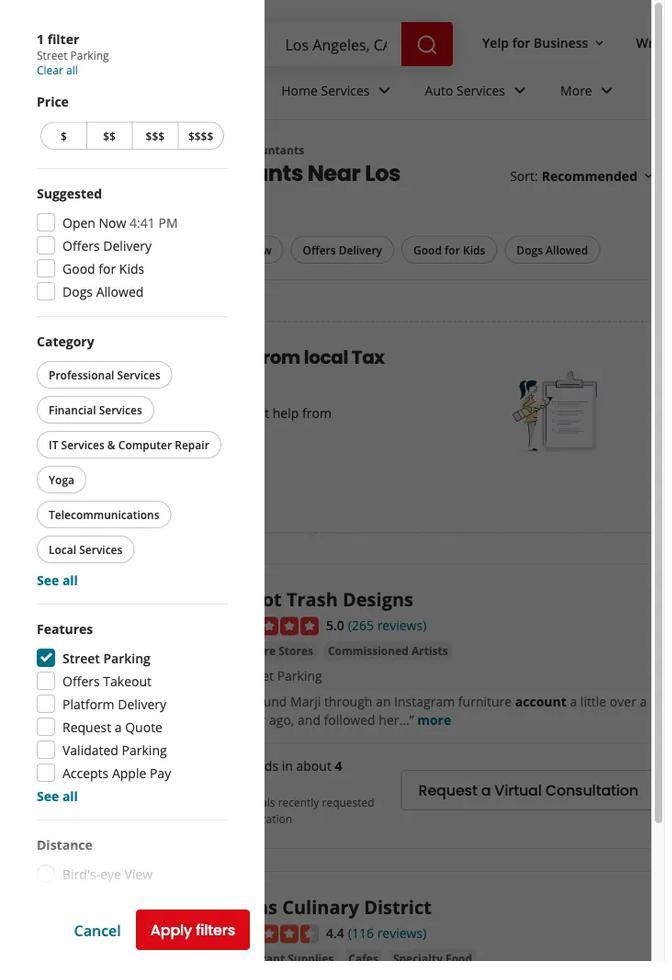 Task type: locate. For each thing, give the bounding box(es) containing it.
reviews) for its not trash designs
[[377, 617, 427, 634]]

1 for all
[[83, 243, 88, 255]]

dogs
[[517, 242, 543, 257], [63, 283, 93, 300]]

1
[[37, 30, 44, 47], [83, 243, 88, 255]]

accountants inside top 10 best accountants near los angeles, california
[[161, 158, 303, 188]]

1 vertical spatial reviews)
[[377, 925, 427, 942]]

a left little
[[570, 693, 578, 711]]

quote
[[125, 718, 163, 736]]

1 horizontal spatial about
[[296, 758, 332, 775]]

2 reviews) from the top
[[377, 925, 427, 942]]

open down the california
[[215, 242, 244, 257]]

1 vertical spatial dogs
[[63, 283, 93, 300]]

open inside 'button'
[[215, 242, 244, 257]]

from
[[256, 345, 300, 370], [302, 404, 332, 421]]

0 vertical spatial see all button
[[37, 571, 78, 589]]

0 horizontal spatial offers delivery
[[63, 237, 152, 254]]

1 vertical spatial and
[[298, 712, 321, 729]]

yelp inside button
[[483, 34, 509, 51]]

all right clear
[[66, 63, 78, 78]]

1 vertical spatial dogs allowed
[[63, 283, 144, 300]]

1 vertical spatial request
[[419, 781, 478, 801]]

1 vertical spatial open
[[215, 242, 244, 257]]

0 vertical spatial kids
[[463, 242, 486, 257]]

option group
[[37, 836, 228, 962]]

street down filter
[[37, 48, 67, 63]]

about left 4
[[296, 758, 332, 775]]

0 horizontal spatial 24 chevron down v2 image
[[374, 79, 396, 101]]

see all down the local
[[37, 571, 78, 589]]

24 chevron down v2 image left auto
[[374, 79, 396, 101]]

now up "all"
[[99, 214, 126, 231]]

services for local services button
[[79, 542, 123, 557]]

0 horizontal spatial for
[[99, 260, 116, 277]]

0 vertical spatial 1
[[37, 30, 44, 47]]

0 horizontal spatial kids
[[119, 260, 145, 277]]

reviews) down "district"
[[377, 925, 427, 942]]

auto services
[[425, 81, 506, 99]]

0 vertical spatial from
[[256, 345, 300, 370]]

4.4 star rating image
[[220, 925, 319, 944]]

0 horizontal spatial now
[[99, 214, 126, 231]]

delivery down open now 4:41 pm
[[103, 237, 152, 254]]

1 vertical spatial professional
[[49, 367, 114, 382]]

good right the offers delivery button
[[414, 242, 442, 257]]

1 vertical spatial allowed
[[96, 283, 144, 300]]

0 horizontal spatial from
[[256, 345, 300, 370]]

1 inside 1 all
[[83, 243, 88, 255]]

24 chevron down v2 image inside auto services link
[[509, 79, 531, 101]]

yelp up auto services link
[[483, 34, 509, 51]]

(116 reviews) link
[[348, 923, 427, 943]]

group containing features
[[37, 620, 228, 805]]

1 horizontal spatial good
[[414, 242, 442, 257]]

eye
[[100, 866, 121, 883]]

0 horizontal spatial open
[[63, 214, 96, 231]]

professional
[[90, 142, 158, 158], [49, 367, 114, 382]]

street parking up offers takeout in the bottom of the page
[[63, 650, 151, 667]]

a left virtual
[[481, 781, 491, 801]]

4.4 link
[[326, 923, 345, 943]]

home
[[282, 81, 318, 99]]

distance
[[37, 836, 93, 854]]

offers down angeles,
[[63, 237, 100, 254]]

auto services link
[[411, 66, 546, 120]]

see up distance
[[37, 787, 59, 805]]

yelp for business
[[483, 34, 589, 51]]

little
[[581, 693, 607, 711]]

open now button
[[204, 236, 284, 264]]

0 vertical spatial mi.)
[[123, 890, 145, 908]]

1 vertical spatial now
[[247, 242, 272, 257]]

parking up takeout
[[103, 650, 151, 667]]

accountants down $$$$ button
[[161, 158, 303, 188]]

group
[[37, 184, 228, 302], [33, 332, 228, 589], [37, 620, 228, 805]]

2 see all from the top
[[37, 787, 78, 805]]

0 vertical spatial see all
[[37, 571, 78, 589]]

commissioned
[[328, 644, 409, 659]]

price
[[111, 345, 157, 370]]

yelp
[[483, 34, 509, 51], [37, 142, 61, 158]]

through
[[324, 693, 373, 711]]

parking
[[70, 48, 109, 63], [103, 650, 151, 667], [277, 667, 322, 685], [122, 741, 167, 759]]

offers delivery down near
[[303, 242, 382, 257]]

1 horizontal spatial and
[[298, 712, 321, 729]]

driving
[[63, 890, 105, 908]]

see all button
[[37, 571, 78, 589], [37, 787, 78, 805]]

1 vertical spatial from
[[302, 404, 332, 421]]

it services & computer repair
[[49, 437, 209, 452]]

dogs allowed down "all"
[[63, 283, 144, 300]]

1 horizontal spatial dogs allowed
[[517, 242, 589, 257]]

dogs down sort:
[[517, 242, 543, 257]]

1 vertical spatial see
[[37, 787, 59, 805]]

16 chevron right v2 image
[[213, 143, 228, 158]]

apply
[[151, 920, 192, 941]]

None search field
[[140, 22, 457, 66]]

apply filters button
[[136, 910, 250, 951]]

a inside 8 locals recently requested a consultation
[[220, 811, 226, 826]]

0 horizontal spatial dogs
[[63, 283, 93, 300]]

0 vertical spatial yelp
[[483, 34, 509, 51]]

parking down "stores" on the left of the page
[[277, 667, 322, 685]]

open
[[63, 214, 96, 231], [215, 242, 244, 257]]

a
[[570, 693, 578, 711], [640, 693, 647, 711], [115, 718, 122, 736], [481, 781, 491, 801], [220, 811, 226, 826]]

commissioned artists link
[[324, 642, 452, 661]]

1 horizontal spatial allowed
[[546, 242, 589, 257]]

1 horizontal spatial dogs
[[517, 242, 543, 257]]

0 vertical spatial see
[[37, 571, 59, 589]]

services for the it services & computer repair button
[[61, 437, 105, 452]]

1 vertical spatial mi.)
[[117, 915, 139, 933]]

mi.) right '(2'
[[117, 915, 139, 933]]

and left get
[[224, 404, 247, 421]]

0 vertical spatial allowed
[[546, 242, 589, 257]]

biking
[[63, 915, 99, 933]]

services for home services link
[[321, 81, 370, 99]]

(265 reviews) link
[[348, 615, 427, 635]]

1 see all button from the top
[[37, 571, 78, 589]]

1 horizontal spatial good for kids
[[414, 242, 486, 257]]

surfas culinary district
[[220, 894, 432, 920]]

yelp left $
[[37, 142, 61, 158]]

0 horizontal spatial allowed
[[96, 283, 144, 300]]

all down the local
[[62, 571, 78, 589]]

project
[[179, 404, 221, 421]]

see all button for features
[[37, 787, 78, 805]]

about right 'us'
[[110, 404, 145, 421]]

24 chevron down v2 image inside home services link
[[374, 79, 396, 101]]

1 vertical spatial kids
[[119, 260, 145, 277]]

dogs down 16 filter v2 image
[[63, 283, 93, 300]]

(1
[[113, 940, 124, 957]]

0 vertical spatial for
[[513, 34, 531, 51]]

see all button down the local
[[37, 571, 78, 589]]

1 horizontal spatial 24 chevron down v2 image
[[509, 79, 531, 101]]

yelp for business button
[[475, 26, 615, 59]]

see for category
[[37, 571, 59, 589]]

virtual
[[495, 781, 542, 801]]

1 horizontal spatial kids
[[463, 242, 486, 257]]

all for category
[[62, 571, 78, 589]]

1 see from the top
[[37, 571, 59, 589]]

street parking down furniture stores link at the left of the page
[[238, 667, 322, 685]]

0 vertical spatial good for kids
[[414, 242, 486, 257]]

1 vertical spatial professional services
[[49, 367, 161, 382]]

now down top 10 best accountants near los angeles, california
[[247, 242, 272, 257]]

1 24 chevron down v2 image from the left
[[374, 79, 396, 101]]

designs
[[343, 586, 414, 612]]

kids left dogs allowed button
[[463, 242, 486, 257]]

surfas culinary district link
[[220, 894, 432, 920]]

1 horizontal spatial open
[[215, 242, 244, 257]]

now inside 'button'
[[247, 242, 272, 257]]

professional services inside button
[[49, 367, 161, 382]]

a inside button
[[481, 781, 491, 801]]

dogs allowed inside button
[[517, 242, 589, 257]]

all inside 1 filter street parking clear all
[[66, 63, 78, 78]]

mi.) for (2
[[117, 915, 139, 933]]

it
[[49, 437, 58, 452]]

kids down '4:41' at top
[[119, 260, 145, 277]]

category
[[37, 332, 94, 350]]

a down the hours
[[220, 811, 226, 826]]

professional inside button
[[49, 367, 114, 382]]

top 10 best accountants near los angeles, california
[[37, 158, 401, 218]]

free price estimates from local tax professionals image
[[513, 366, 604, 458]]

accepts apple pay
[[63, 764, 171, 782]]

request down platform on the left bottom of page
[[63, 718, 111, 736]]

1 horizontal spatial street parking
[[238, 667, 322, 685]]

its not trash designs image
[[60, 586, 198, 724]]

from left local
[[256, 345, 300, 370]]

0 vertical spatial about
[[110, 404, 145, 421]]

10
[[82, 158, 104, 188]]

1 vertical spatial see all
[[37, 787, 78, 805]]

0 vertical spatial dogs
[[517, 242, 543, 257]]

request left virtual
[[419, 781, 478, 801]]

good down 1 all
[[63, 260, 95, 277]]

services
[[321, 81, 370, 99], [457, 81, 506, 99], [161, 142, 206, 158], [117, 367, 161, 382], [99, 402, 142, 417], [61, 437, 105, 452], [79, 542, 123, 557]]

reviews) for surfas culinary district
[[377, 925, 427, 942]]

yoga button
[[37, 466, 86, 494]]

1 vertical spatial group
[[33, 332, 228, 589]]

request for request a virtual consultation
[[419, 781, 478, 801]]

and inside the a little over a year ago, and followed her..."
[[298, 712, 321, 729]]

0 vertical spatial all
[[66, 63, 78, 78]]

dogs inside button
[[517, 242, 543, 257]]

get started button
[[68, 470, 179, 510]]

1 inside 1 filter street parking clear all
[[37, 30, 44, 47]]

mi.) right the (5 at left
[[123, 890, 145, 908]]

1 left filter
[[37, 30, 44, 47]]

instagram
[[394, 693, 455, 711]]

consultation
[[546, 781, 639, 801]]

1 left "all"
[[83, 243, 88, 255]]

1 vertical spatial for
[[445, 242, 460, 257]]

2 see all button from the top
[[37, 787, 78, 805]]

now inside group
[[99, 214, 126, 231]]

0 horizontal spatial yelp
[[37, 142, 61, 158]]

24 chevron down v2 image
[[374, 79, 396, 101], [509, 79, 531, 101]]

2 vertical spatial for
[[99, 260, 116, 277]]

reviews) inside "link"
[[377, 925, 427, 942]]

1 reviews) from the top
[[377, 617, 427, 634]]

1 vertical spatial 1
[[83, 243, 88, 255]]

see all button down accepts in the left of the page
[[37, 787, 78, 805]]

from right help at the top left of page
[[302, 404, 332, 421]]

0 vertical spatial dogs allowed
[[517, 242, 589, 257]]

recently
[[278, 795, 319, 810]]

stores
[[279, 644, 313, 659]]

1 see all from the top
[[37, 571, 78, 589]]

0 vertical spatial good
[[414, 242, 442, 257]]

local services button
[[37, 536, 135, 564]]

$ button
[[40, 122, 86, 150]]

home services link
[[267, 66, 411, 120]]

and down the marji
[[298, 712, 321, 729]]

services for professional services button
[[117, 367, 161, 382]]

dogs allowed down sort:
[[517, 242, 589, 257]]

4
[[335, 758, 342, 775]]

delivery down los
[[339, 242, 382, 257]]

2 24 chevron down v2 image from the left
[[509, 79, 531, 101]]

24 chevron down v2 image down yelp for business
[[509, 79, 531, 101]]

1 vertical spatial about
[[296, 758, 332, 775]]

0 vertical spatial open
[[63, 214, 96, 231]]

1 horizontal spatial from
[[302, 404, 332, 421]]

all down accepts in the left of the page
[[62, 787, 78, 805]]

a up validated parking
[[115, 718, 122, 736]]

1 horizontal spatial offers delivery
[[303, 242, 382, 257]]

in
[[282, 758, 293, 775]]

financial services
[[49, 402, 142, 417]]

reviews) up commissioned artists
[[377, 617, 427, 634]]

0 vertical spatial reviews)
[[377, 617, 427, 634]]

and
[[224, 404, 247, 421], [298, 712, 321, 729]]

furniture stores button
[[220, 642, 317, 661]]

request a virtual consultation button
[[401, 771, 656, 811]]

5 star rating image
[[220, 617, 319, 636]]

(116
[[348, 925, 374, 942]]

its
[[220, 586, 243, 612]]

request inside button
[[419, 781, 478, 801]]

1 horizontal spatial for
[[445, 242, 460, 257]]

see for features
[[37, 787, 59, 805]]

0 horizontal spatial 1
[[37, 30, 44, 47]]

group containing category
[[33, 332, 228, 589]]

16 filter v2 image
[[52, 243, 67, 258]]

0 horizontal spatial good for kids
[[63, 260, 145, 277]]

see all down accepts in the left of the page
[[37, 787, 78, 805]]

2 vertical spatial all
[[62, 787, 78, 805]]

now for open now 4:41 pm
[[99, 214, 126, 231]]

accountants
[[235, 142, 304, 158], [161, 158, 303, 188]]

now
[[99, 214, 126, 231], [247, 242, 272, 257]]

1 vertical spatial yelp
[[37, 142, 61, 158]]

parking inside 1 filter street parking clear all
[[70, 48, 109, 63]]

get
[[251, 404, 269, 421]]

"i
[[240, 693, 248, 711]]

0 horizontal spatial request
[[63, 718, 111, 736]]

see down the local
[[37, 571, 59, 589]]

2 vertical spatial group
[[37, 620, 228, 805]]

1 vertical spatial all
[[62, 571, 78, 589]]

clear
[[37, 63, 63, 78]]

offers up platform on the left bottom of page
[[63, 672, 100, 690]]

2 see from the top
[[37, 787, 59, 805]]

near
[[308, 158, 361, 188]]

open inside group
[[63, 214, 96, 231]]

yelp for yelp link
[[37, 142, 61, 158]]

0 vertical spatial now
[[99, 214, 126, 231]]

mi.) right (1
[[128, 940, 150, 957]]

1 horizontal spatial now
[[247, 242, 272, 257]]

good for kids button
[[402, 236, 498, 264]]

validated parking
[[63, 741, 167, 759]]

"i found marji through an instagram furniture account
[[240, 693, 567, 711]]

offers delivery down open now 4:41 pm
[[63, 237, 152, 254]]

1 horizontal spatial yelp
[[483, 34, 509, 51]]

parking down filter
[[70, 48, 109, 63]]

good inside button
[[414, 242, 442, 257]]

0 horizontal spatial good
[[63, 260, 95, 277]]

open down suggested
[[63, 214, 96, 231]]

yelp for yelp for business
[[483, 34, 509, 51]]

estimates
[[161, 345, 253, 370]]

0 vertical spatial and
[[224, 404, 247, 421]]

more
[[561, 81, 593, 99]]

1 for filter
[[37, 30, 44, 47]]

1 vertical spatial good
[[63, 260, 95, 277]]

offers right "open now" 'button' on the left
[[303, 242, 336, 257]]

0 vertical spatial request
[[63, 718, 111, 736]]

surfas
[[220, 894, 278, 920]]

0 horizontal spatial and
[[224, 404, 247, 421]]

0 horizontal spatial about
[[110, 404, 145, 421]]

services for auto services link
[[457, 81, 506, 99]]

view
[[125, 866, 153, 883]]

1 vertical spatial see all button
[[37, 787, 78, 805]]

5.0
[[326, 617, 345, 634]]

open for open now
[[215, 242, 244, 257]]

see all
[[37, 571, 78, 589], [37, 787, 78, 805]]

her..."
[[379, 712, 414, 729]]

0 vertical spatial group
[[37, 184, 228, 302]]

1 horizontal spatial request
[[419, 781, 478, 801]]

5.0 link
[[326, 615, 345, 635]]

1 horizontal spatial 1
[[83, 243, 88, 255]]



Task type: describe. For each thing, give the bounding box(es) containing it.
about inside free price estimates from local tax professionals tell us about your project and get help from sponsored businesses.
[[110, 404, 145, 421]]

request a quote
[[63, 718, 163, 736]]

found
[[251, 693, 287, 711]]

filters group
[[37, 236, 604, 265]]

write
[[637, 34, 666, 51]]

0 vertical spatial professional
[[90, 142, 158, 158]]

24 chevron down v2 image for home services
[[374, 79, 396, 101]]

2 vertical spatial mi.)
[[128, 940, 150, 957]]

account
[[516, 693, 567, 711]]

services for financial services button
[[99, 402, 142, 417]]

locals
[[246, 795, 275, 810]]

search image
[[417, 34, 439, 56]]

parking down "quote"
[[122, 741, 167, 759]]

delivery up "quote"
[[118, 695, 166, 713]]

business categories element
[[140, 66, 666, 120]]

$$$ button
[[132, 122, 178, 150]]

financial services button
[[37, 396, 154, 424]]

offers inside button
[[303, 242, 336, 257]]

platform
[[63, 695, 115, 713]]

offers for open now
[[63, 237, 100, 254]]

0 vertical spatial professional services
[[90, 142, 206, 158]]

its not trash designs link
[[220, 586, 414, 612]]

offers delivery inside button
[[303, 242, 382, 257]]

district
[[364, 894, 432, 920]]

walking
[[63, 940, 110, 957]]

see all for category
[[37, 571, 78, 589]]

over
[[610, 693, 637, 711]]

&
[[107, 437, 116, 452]]

more link
[[546, 66, 633, 120]]

see all button for category
[[37, 571, 78, 589]]

its not trash designs
[[220, 586, 414, 612]]

more
[[418, 712, 452, 729]]

followed
[[324, 712, 376, 729]]

accepts
[[63, 764, 109, 782]]

and inside free price estimates from local tax professionals tell us about your project and get help from sponsored businesses.
[[224, 404, 247, 421]]

accountants right 16 chevron right v2 image on the top
[[235, 142, 304, 158]]

marji
[[291, 693, 321, 711]]

telecommunications button
[[37, 501, 171, 529]]

price
[[37, 93, 69, 110]]

street down the "features"
[[63, 650, 100, 667]]

1 vertical spatial good for kids
[[63, 260, 145, 277]]

$$ button
[[86, 122, 132, 150]]

it services & computer repair button
[[37, 431, 221, 459]]

(265 reviews)
[[348, 617, 427, 634]]

$$$
[[146, 128, 165, 143]]

trash
[[287, 586, 338, 612]]

now for open now
[[247, 242, 272, 257]]

filter
[[47, 30, 79, 47]]

get
[[83, 480, 108, 500]]

bird's-eye view
[[63, 866, 153, 883]]

free price estimates from local tax professionals tell us about your project and get help from sponsored businesses.
[[68, 345, 385, 440]]

see all for features
[[37, 787, 78, 805]]

delivery inside button
[[339, 242, 382, 257]]

pm
[[159, 214, 178, 231]]

los
[[365, 158, 401, 188]]

all for features
[[62, 787, 78, 805]]

all
[[97, 242, 110, 257]]

price group
[[37, 92, 228, 154]]

professional services button
[[37, 361, 173, 389]]

commissioned artists
[[328, 644, 448, 659]]

for inside filters group
[[445, 242, 460, 257]]

good for kids inside button
[[414, 242, 486, 257]]

good inside group
[[63, 260, 95, 277]]

a right over
[[640, 693, 647, 711]]

platform delivery
[[63, 695, 166, 713]]

offers delivery button
[[291, 236, 394, 264]]

requested
[[322, 795, 375, 810]]

help
[[273, 404, 299, 421]]

more link
[[418, 712, 452, 729]]

telecommunications
[[49, 507, 160, 522]]

yelp link
[[37, 142, 61, 158]]

kids inside button
[[463, 242, 486, 257]]

furniture stores link
[[220, 642, 317, 661]]

sponsored
[[68, 422, 132, 440]]

$$
[[103, 128, 116, 143]]

1 all
[[83, 242, 110, 257]]

0 horizontal spatial dogs allowed
[[63, 283, 144, 300]]

best
[[108, 158, 156, 188]]

open now 4:41 pm
[[63, 214, 178, 231]]

yoga
[[49, 472, 75, 487]]

free
[[68, 345, 107, 370]]

16 chevron right v2 image
[[68, 143, 83, 158]]

4:41
[[130, 214, 155, 231]]

group containing suggested
[[37, 184, 228, 302]]

open for open now 4:41 pm
[[63, 214, 96, 231]]

businesses.
[[135, 422, 205, 440]]

request for request a quote
[[63, 718, 111, 736]]

0 horizontal spatial street parking
[[63, 650, 151, 667]]

tax
[[352, 345, 385, 370]]

offers takeout
[[63, 672, 152, 690]]

auto
[[425, 81, 454, 99]]

suggested
[[37, 184, 102, 202]]

mi.) for (5
[[123, 890, 145, 908]]

business
[[534, 34, 589, 51]]

8
[[237, 795, 244, 810]]

top
[[37, 158, 78, 188]]

24 chevron down v2 image for auto services
[[509, 79, 531, 101]]

hours
[[220, 776, 257, 793]]

option group containing distance
[[37, 836, 228, 962]]

street down furniture
[[238, 667, 274, 685]]

pay
[[150, 764, 171, 782]]

clear all link
[[37, 63, 78, 78]]

furniture
[[459, 693, 512, 711]]

(116 reviews)
[[348, 925, 427, 942]]

offers for street parking
[[63, 672, 100, 690]]

2 horizontal spatial for
[[513, 34, 531, 51]]

us
[[92, 404, 106, 421]]

local
[[304, 345, 348, 370]]

culinary
[[282, 894, 359, 920]]

tell
[[68, 404, 89, 421]]

street inside 1 filter street parking clear all
[[37, 48, 67, 63]]

professionals
[[68, 370, 190, 396]]

4.4
[[326, 925, 345, 942]]

apple
[[112, 764, 146, 782]]

financial
[[49, 402, 96, 417]]

16 chevron down v2 image
[[592, 36, 607, 50]]

24 chevron down v2 image
[[596, 79, 618, 101]]

bird's-
[[63, 866, 100, 883]]

allowed inside dogs allowed button
[[546, 242, 589, 257]]

consultation
[[229, 811, 292, 826]]

cancel
[[74, 920, 121, 940]]

request a virtual consultation
[[419, 781, 639, 801]]

validated
[[63, 741, 119, 759]]



Task type: vqa. For each thing, say whether or not it's contained in the screenshot.
Talk
no



